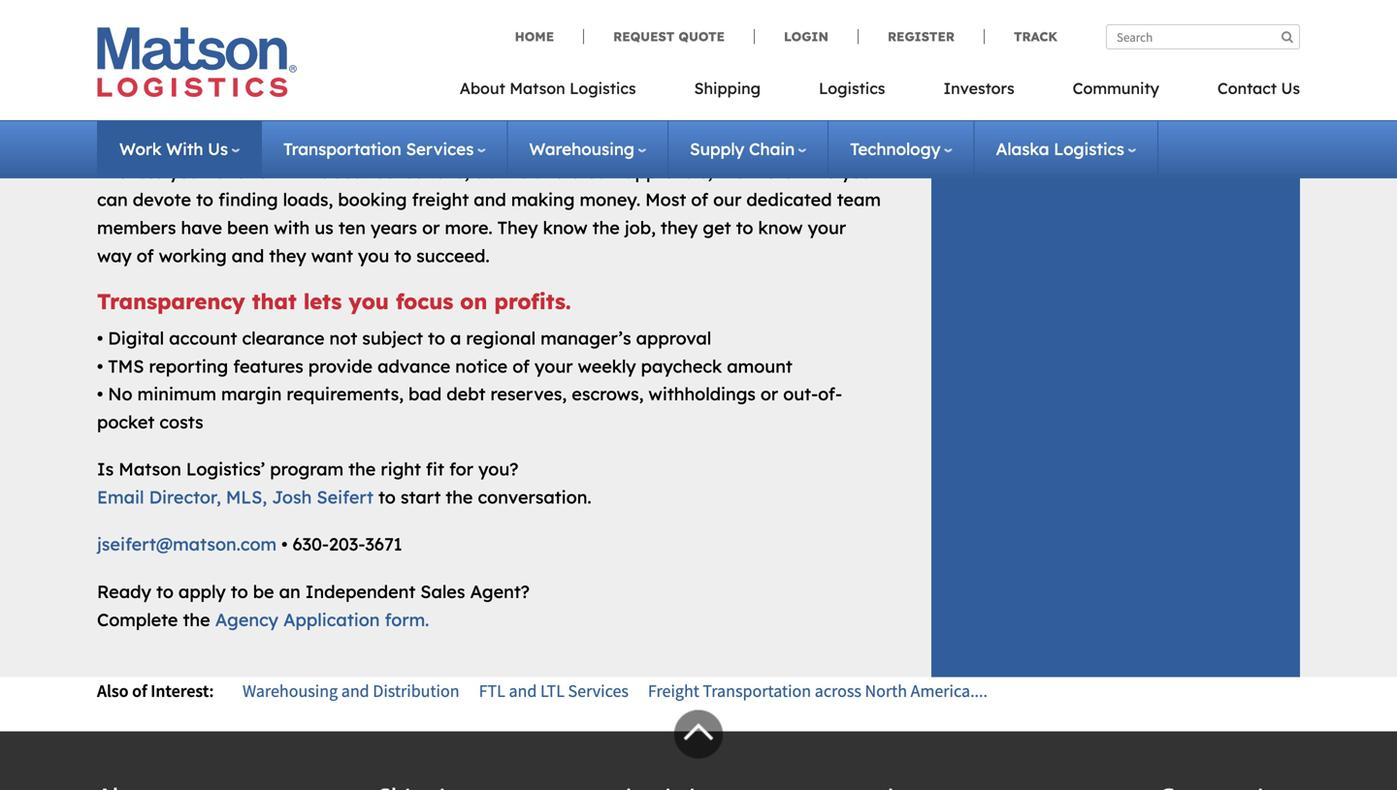 Task type: describe. For each thing, give the bounding box(es) containing it.
us
[[315, 217, 334, 239]]

you?
[[478, 459, 519, 480]]

to left be
[[231, 581, 248, 603]]

approvals,
[[624, 161, 713, 183]]

you down with
[[169, 161, 200, 183]]

customer
[[196, 78, 275, 100]]

email director, mls, josh seifert link
[[97, 487, 374, 508]]

of left our
[[691, 189, 708, 211]]

ready
[[97, 581, 151, 603]]

login link
[[754, 29, 858, 45]]

center.
[[544, 122, 615, 148]]

paycheck
[[641, 355, 722, 377]]

agent?
[[470, 581, 530, 603]]

community
[[1073, 79, 1160, 98]]

transparency that lets you focus on profits.
[[97, 288, 571, 315]]

• left tms at the top left of the page
[[97, 355, 103, 377]]

warehousing for warehousing
[[529, 139, 635, 160]]

working
[[159, 245, 227, 267]]

you up team
[[841, 161, 873, 183]]

margin
[[221, 383, 282, 405]]

transparency
[[97, 288, 245, 315]]

lets
[[304, 288, 342, 315]]

1 vertical spatial services
[[568, 681, 629, 703]]

we
[[97, 122, 130, 148]]

1 horizontal spatial they
[[661, 217, 698, 239]]

costs
[[160, 411, 203, 433]]

to inside is matson logistics' program the right fit for you? email director, mls, josh seifert to start the conversation.
[[378, 487, 396, 508]]

alaska logistics
[[996, 139, 1125, 160]]

sales
[[420, 581, 465, 603]]

reserves,
[[491, 383, 567, 405]]

start
[[401, 487, 441, 508]]

ftl and ltl services
[[479, 681, 629, 703]]

is matson logistics' program the right fit for you? email director, mls, josh seifert to start the conversation.
[[97, 459, 592, 508]]

203-
[[329, 534, 365, 556]]

succeed.
[[416, 245, 490, 267]]

about
[[460, 79, 505, 98]]

1 horizontal spatial logistics
[[819, 79, 885, 98]]

the inside ready to apply to be an independent sales agent? complete the agency application form.
[[183, 609, 210, 631]]

independent
[[305, 581, 416, 603]]

fit
[[426, 459, 444, 480]]

years
[[371, 217, 417, 239]]

profits.
[[494, 288, 571, 315]]

search image
[[1282, 31, 1294, 43]]

apply
[[178, 581, 226, 603]]

an
[[279, 581, 301, 603]]

of down members
[[137, 245, 154, 267]]

right
[[381, 459, 421, 480]]

freight transportation across north america.... link
[[648, 681, 988, 703]]

time
[[798, 161, 836, 183]]

2 horizontal spatial logistics
[[1054, 139, 1125, 160]]

alaska logistics link
[[996, 139, 1136, 160]]

our
[[713, 189, 742, 211]]

warehousing and distribution
[[243, 681, 460, 703]]

ftl
[[479, 681, 505, 703]]

you down years
[[358, 245, 389, 267]]

work
[[119, 139, 162, 160]]

ten
[[339, 217, 366, 239]]

freight
[[648, 681, 700, 703]]

finding
[[218, 189, 278, 211]]

josh
[[272, 487, 312, 508]]

minimum
[[137, 383, 216, 405]]

approval
[[636, 327, 712, 349]]

• left "no"
[[97, 383, 103, 405]]

request
[[613, 29, 675, 45]]

to down years
[[394, 245, 412, 267]]

or inside • digital account clearance not subject to a regional manager's approval • tms reporting features provide advance notice of your weekly paycheck amount • no minimum margin requirements, bad debt reserves, escrows, withholdings or out-of- pocket costs
[[761, 383, 778, 405]]

also
[[97, 681, 129, 703]]

about matson logistics
[[460, 79, 636, 98]]

ltl
[[540, 681, 565, 703]]

a
[[450, 327, 461, 349]]

1 vertical spatial have
[[181, 217, 222, 239]]

matson logistics image
[[97, 27, 297, 97]]

back
[[237, 122, 290, 148]]

your inside the less you have to think about collections, claims and credit approvals, the more time you can devote to finding loads, booking freight and making money. most of our dedicated team members have been with us ten years or more. they know the job, they get to know your way of working and they want you to succeed.
[[808, 217, 846, 239]]

• left full
[[97, 22, 103, 44]]

lead
[[282, 22, 319, 44]]

• digital account clearance not subject to a regional manager's approval • tms reporting features provide advance notice of your weekly paycheck amount • no minimum margin requirements, bad debt reserves, escrows, withholdings or out-of- pocket costs
[[97, 327, 842, 433]]

clearance inside • digital account clearance not subject to a regional manager's approval • tms reporting features provide advance notice of your weekly paycheck amount • no minimum margin requirements, bad debt reserves, escrows, withholdings or out-of- pocket costs
[[242, 327, 325, 349]]

of right also
[[132, 681, 147, 703]]

debt
[[447, 383, 486, 405]]

and down been
[[232, 245, 264, 267]]

collections,
[[375, 161, 469, 183]]

want
[[311, 245, 353, 267]]

your inside • digital account clearance not subject to a regional manager's approval • tms reporting features provide advance notice of your weekly paycheck amount • no minimum margin requirements, bad debt reserves, escrows, withholdings or out-of- pocket costs
[[535, 355, 573, 377]]

2 know from the left
[[758, 217, 803, 239]]

of-
[[818, 383, 842, 405]]

matson for logistics'
[[119, 459, 181, 480]]

with inside • full integration with lead generation • transparent account clearance module • enhanced customer and vendor portals
[[241, 22, 277, 44]]

supply chain link
[[690, 139, 807, 160]]

provide
[[308, 355, 373, 377]]

• left digital
[[97, 327, 103, 349]]

front
[[435, 122, 488, 148]]

and down claims
[[474, 189, 506, 211]]

job,
[[625, 217, 656, 239]]

the less you have to think about collections, claims and credit approvals, the more time you can devote to finding loads, booking freight and making money. most of our dedicated team members have been with us ten years or more. they know the job, they get to know your way of working and they want you to succeed.
[[97, 161, 881, 267]]

be
[[253, 581, 274, 603]]

1 horizontal spatial transportation
[[703, 681, 811, 703]]

full
[[108, 22, 138, 44]]

us inside the top menu 'navigation'
[[1281, 79, 1300, 98]]

most
[[645, 189, 686, 211]]

ftl and ltl services link
[[479, 681, 629, 703]]

claims
[[474, 161, 528, 183]]

freight transportation across north america....
[[648, 681, 988, 703]]

chain
[[749, 139, 795, 160]]

work with us link
[[119, 139, 240, 160]]

warehousing for warehousing and distribution
[[243, 681, 338, 703]]

on
[[460, 288, 488, 315]]

• left transparent
[[97, 50, 103, 72]]

to up finding at the top left of the page
[[251, 161, 268, 183]]

and up 'making'
[[533, 161, 566, 183]]

america....
[[911, 681, 988, 703]]

email
[[97, 487, 144, 508]]

tms
[[108, 355, 144, 377]]

that
[[252, 288, 297, 315]]

technology link
[[850, 139, 952, 160]]

logistics'
[[186, 459, 265, 480]]

to right 'get'
[[736, 217, 754, 239]]

with inside the less you have to think about collections, claims and credit approvals, the more time you can devote to finding loads, booking freight and making money. most of our dedicated team members have been with us ten years or more. they know the job, they get to know your way of working and they want you to succeed.
[[274, 217, 310, 239]]



Task type: locate. For each thing, give the bounding box(es) containing it.
1 vertical spatial or
[[761, 383, 778, 405]]

with left lead
[[241, 22, 277, 44]]

the up seifert
[[348, 459, 376, 480]]

logistics link
[[790, 73, 915, 113]]

know down dedicated
[[758, 217, 803, 239]]

complete
[[97, 609, 178, 631]]

1 know from the left
[[543, 217, 588, 239]]

backtop image
[[674, 711, 723, 759]]

less
[[133, 161, 164, 183]]

amount
[[727, 355, 793, 377]]

us
[[1281, 79, 1300, 98], [208, 139, 228, 160]]

been
[[227, 217, 269, 239]]

Search search field
[[1106, 24, 1300, 49]]

across
[[815, 681, 862, 703]]

0 horizontal spatial or
[[422, 217, 440, 239]]

0 vertical spatial warehousing
[[529, 139, 635, 160]]

0 vertical spatial or
[[422, 217, 440, 239]]

escrows,
[[572, 383, 644, 405]]

subject
[[362, 327, 423, 349]]

0 vertical spatial clearance
[[287, 50, 370, 72]]

and left vendor
[[280, 78, 313, 100]]

1 horizontal spatial your
[[535, 355, 573, 377]]

the
[[97, 161, 128, 183]]

focus
[[396, 288, 453, 315]]

or inside the less you have to think about collections, claims and credit approvals, the more time you can devote to finding loads, booking freight and making money. most of our dedicated team members have been with us ten years or more. they know the job, they get to know your way of working and they want you to succeed.
[[422, 217, 440, 239]]

request quote link
[[583, 29, 754, 45]]

contact
[[1218, 79, 1277, 98]]

0 vertical spatial your
[[180, 122, 230, 148]]

know down 'making'
[[543, 217, 588, 239]]

to right the devote
[[196, 189, 213, 211]]

1 vertical spatial they
[[269, 245, 306, 267]]

account inside • digital account clearance not subject to a regional manager's approval • tms reporting features provide advance notice of your weekly paycheck amount • no minimum margin requirements, bad debt reserves, escrows, withholdings or out-of- pocket costs
[[169, 327, 237, 349]]

matson down home
[[510, 79, 565, 98]]

jseifert@matson.com • 630-203-3671
[[97, 534, 402, 556]]

clearance inside • full integration with lead generation • transparent account clearance module • enhanced customer and vendor portals
[[287, 50, 370, 72]]

0 horizontal spatial us
[[208, 139, 228, 160]]

0 vertical spatial matson
[[510, 79, 565, 98]]

logistics down community link
[[1054, 139, 1125, 160]]

to inside • digital account clearance not subject to a regional manager's approval • tms reporting features provide advance notice of your weekly paycheck amount • no minimum margin requirements, bad debt reserves, escrows, withholdings or out-of- pocket costs
[[428, 327, 445, 349]]

1 vertical spatial transportation
[[703, 681, 811, 703]]

get
[[703, 217, 731, 239]]

application
[[283, 609, 380, 631]]

have
[[205, 161, 246, 183], [181, 217, 222, 239]]

account up reporting
[[169, 327, 237, 349]]

and inside • full integration with lead generation • transparent account clearance module • enhanced customer and vendor portals
[[280, 78, 313, 100]]

no
[[108, 383, 133, 405]]

requirements,
[[287, 383, 404, 405]]

and left distribution
[[341, 681, 369, 703]]

jseifert@matson.com link
[[97, 534, 277, 556]]

your down team
[[808, 217, 846, 239]]

and up claims
[[495, 122, 537, 148]]

1 horizontal spatial warehousing
[[529, 139, 635, 160]]

your
[[180, 122, 230, 148], [808, 217, 846, 239], [535, 355, 573, 377]]

warehousing up credit
[[529, 139, 635, 160]]

of up reserves,
[[513, 355, 530, 377]]

portals
[[382, 78, 442, 100]]

• up we
[[97, 78, 103, 100]]

ready to apply to be an independent sales agent? complete the agency application form.
[[97, 581, 530, 631]]

integration
[[142, 22, 236, 44]]

the down supply chain
[[718, 161, 745, 183]]

1 horizontal spatial matson
[[510, 79, 565, 98]]

members
[[97, 217, 176, 239]]

us right contact
[[1281, 79, 1300, 98]]

0 vertical spatial have
[[205, 161, 246, 183]]

your up reserves,
[[535, 355, 573, 377]]

1 vertical spatial us
[[208, 139, 228, 160]]

agency application form. link
[[215, 609, 429, 631]]

matson for logistics
[[510, 79, 565, 98]]

1 horizontal spatial services
[[568, 681, 629, 703]]

0 vertical spatial account
[[214, 50, 283, 72]]

agent service image
[[985, 0, 1247, 52]]

loads,
[[283, 189, 333, 211]]

1 vertical spatial warehousing
[[243, 681, 338, 703]]

generation
[[323, 22, 416, 44]]

matson up email
[[119, 459, 181, 480]]

and left ltl at the left bottom
[[509, 681, 537, 703]]

making
[[511, 189, 575, 211]]

about
[[320, 161, 370, 183]]

north
[[865, 681, 907, 703]]

enhanced
[[108, 78, 192, 100]]

warehousing down agency application form. link
[[243, 681, 338, 703]]

matson inside is matson logistics' program the right fit for you? email director, mls, josh seifert to start the conversation.
[[119, 459, 181, 480]]

transportation up backtop image
[[703, 681, 811, 703]]

we put your back office needs front and center.
[[97, 122, 615, 148]]

bad
[[409, 383, 442, 405]]

community link
[[1044, 73, 1189, 113]]

0 horizontal spatial your
[[180, 122, 230, 148]]

1 vertical spatial matson
[[119, 459, 181, 480]]

shipping link
[[665, 73, 790, 113]]

login
[[784, 29, 829, 45]]

to left apply
[[156, 581, 174, 603]]

track
[[1014, 29, 1058, 45]]

jseifert@matson.com
[[97, 534, 277, 556]]

1 horizontal spatial or
[[761, 383, 778, 405]]

put
[[137, 122, 173, 148]]

None search field
[[1106, 24, 1300, 49]]

contact us link
[[1189, 73, 1300, 113]]

interest:
[[151, 681, 214, 703]]

about matson logistics link
[[460, 73, 665, 113]]

have up finding at the top left of the page
[[205, 161, 246, 183]]

is
[[97, 459, 114, 480]]

distribution
[[373, 681, 460, 703]]

• left 630-
[[282, 534, 288, 556]]

with down loads,
[[274, 217, 310, 239]]

1 vertical spatial clearance
[[242, 327, 325, 349]]

section
[[907, 0, 1325, 678]]

or down freight
[[422, 217, 440, 239]]

warehousing and distribution link
[[243, 681, 460, 703]]

home link
[[515, 29, 583, 45]]

the down the money. on the left top
[[593, 217, 620, 239]]

logistics down 'login'
[[819, 79, 885, 98]]

to left a
[[428, 327, 445, 349]]

logistics
[[570, 79, 636, 98], [819, 79, 885, 98], [1054, 139, 1125, 160]]

have up working
[[181, 217, 222, 239]]

0 horizontal spatial matson
[[119, 459, 181, 480]]

logistics up center.
[[570, 79, 636, 98]]

investors
[[944, 79, 1015, 98]]

0 horizontal spatial they
[[269, 245, 306, 267]]

freight
[[412, 189, 469, 211]]

0 horizontal spatial transportation
[[283, 139, 401, 160]]

office
[[297, 122, 358, 148]]

1 vertical spatial account
[[169, 327, 237, 349]]

supply
[[690, 139, 745, 160]]

of inside • digital account clearance not subject to a regional manager's approval • tms reporting features provide advance notice of your weekly paycheck amount • no minimum margin requirements, bad debt reserves, escrows, withholdings or out-of- pocket costs
[[513, 355, 530, 377]]

devote
[[133, 189, 191, 211]]

home
[[515, 29, 554, 45]]

warehousing
[[529, 139, 635, 160], [243, 681, 338, 703]]

0 horizontal spatial logistics
[[570, 79, 636, 98]]

program
[[270, 459, 344, 480]]

0 vertical spatial they
[[661, 217, 698, 239]]

with
[[241, 22, 277, 44], [274, 217, 310, 239]]

services right ltl at the left bottom
[[568, 681, 629, 703]]

0 horizontal spatial services
[[406, 139, 474, 160]]

0 horizontal spatial warehousing
[[243, 681, 338, 703]]

your right put
[[180, 122, 230, 148]]

module
[[375, 50, 438, 72]]

quote
[[679, 29, 725, 45]]

warehousing link
[[529, 139, 646, 160]]

account inside • full integration with lead generation • transparent account clearance module • enhanced customer and vendor portals
[[214, 50, 283, 72]]

you up subject
[[349, 288, 389, 315]]

clearance up features
[[242, 327, 325, 349]]

footer
[[0, 711, 1397, 791]]

1 vertical spatial with
[[274, 217, 310, 239]]

clearance up vendor
[[287, 50, 370, 72]]

pocket
[[97, 411, 155, 433]]

0 vertical spatial services
[[406, 139, 474, 160]]

the down for on the left of the page
[[446, 487, 473, 508]]

they
[[497, 217, 538, 239]]

0 vertical spatial transportation
[[283, 139, 401, 160]]

the down apply
[[183, 609, 210, 631]]

agency
[[215, 609, 278, 631]]

account
[[214, 50, 283, 72], [169, 327, 237, 349]]

more.
[[445, 217, 493, 239]]

digital
[[108, 327, 164, 349]]

0 vertical spatial with
[[241, 22, 277, 44]]

conversation.
[[478, 487, 592, 508]]

notice
[[455, 355, 508, 377]]

• full integration with lead generation • transparent account clearance module • enhanced customer and vendor portals
[[97, 22, 442, 100]]

weekly
[[578, 355, 636, 377]]

0 vertical spatial us
[[1281, 79, 1300, 98]]

top menu navigation
[[460, 73, 1300, 113]]

630-
[[293, 534, 329, 556]]

booking
[[338, 189, 407, 211]]

0 horizontal spatial know
[[543, 217, 588, 239]]

they down 'most'
[[661, 217, 698, 239]]

way
[[97, 245, 132, 267]]

2 vertical spatial your
[[535, 355, 573, 377]]

to down right
[[378, 487, 396, 508]]

transparent
[[108, 50, 210, 72]]

1 horizontal spatial know
[[758, 217, 803, 239]]

out-
[[783, 383, 818, 405]]

investors link
[[915, 73, 1044, 113]]

matson inside the top menu 'navigation'
[[510, 79, 565, 98]]

1 horizontal spatial us
[[1281, 79, 1300, 98]]

services up collections,
[[406, 139, 474, 160]]

needs
[[365, 122, 428, 148]]

not
[[330, 327, 357, 349]]

1 vertical spatial your
[[808, 217, 846, 239]]

us right with
[[208, 139, 228, 160]]

2 horizontal spatial your
[[808, 217, 846, 239]]

transportation up about
[[283, 139, 401, 160]]

technology
[[850, 139, 941, 160]]

or down amount
[[761, 383, 778, 405]]

account up customer
[[214, 50, 283, 72]]

money.
[[580, 189, 641, 211]]

team
[[837, 189, 881, 211]]

they left want
[[269, 245, 306, 267]]



Task type: vqa. For each thing, say whether or not it's contained in the screenshot.
features
yes



